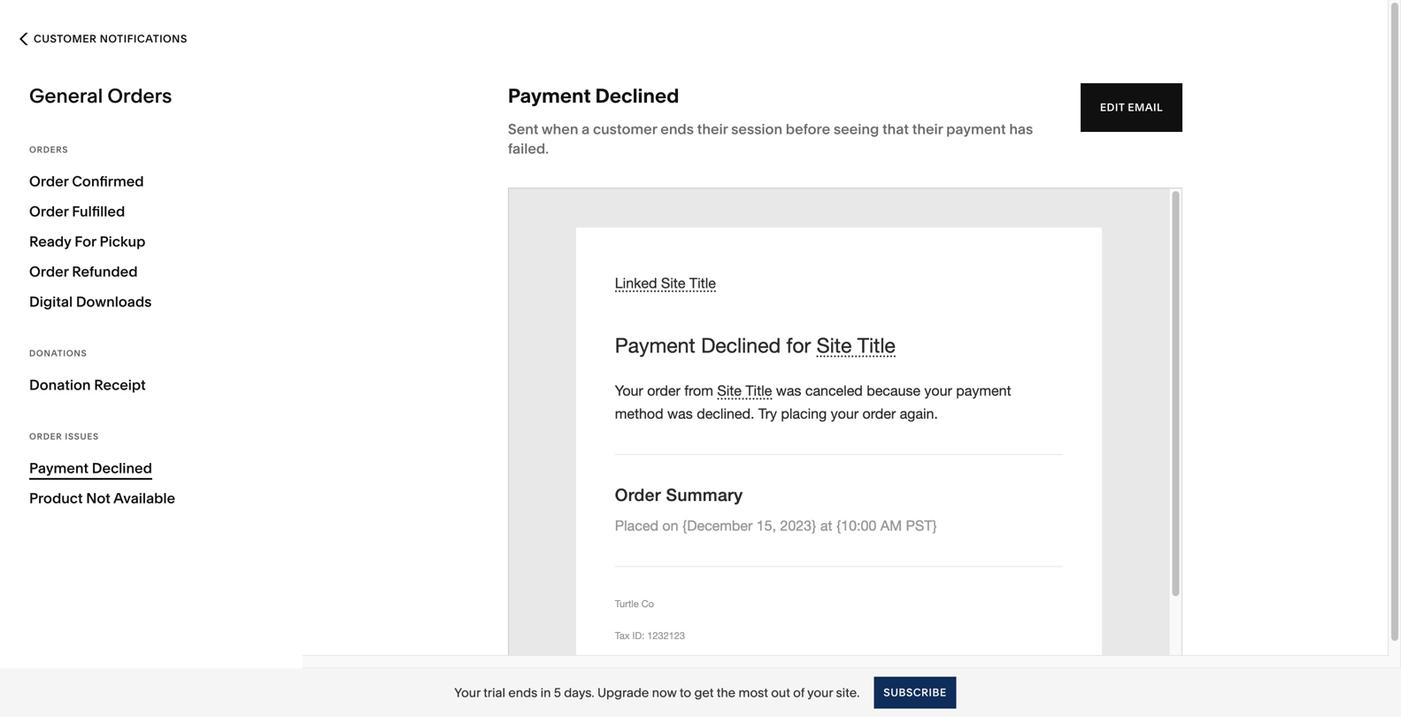Task type: describe. For each thing, give the bounding box(es) containing it.
seeing
[[834, 120, 880, 138]]

issues
[[65, 431, 99, 442]]

0 vertical spatial orders
[[108, 84, 172, 108]]

site.
[[836, 685, 860, 700]]

notifications
[[100, 32, 187, 45]]

donations
[[29, 348, 87, 359]]

when
[[542, 120, 579, 138]]

receipt
[[94, 376, 146, 394]]

failed.
[[508, 140, 549, 157]]

product not available
[[29, 490, 175, 507]]

get
[[695, 685, 714, 700]]

payment declined edit email sent when a customer ends their session before seeing that their payment has failed.
[[508, 84, 1164, 157]]

customer notifications button
[[0, 19, 207, 58]]

order issues
[[29, 431, 99, 442]]

in
[[541, 685, 551, 700]]

subscribe button
[[874, 677, 957, 709]]

order fulfilled
[[29, 203, 125, 220]]

confirmed
[[72, 173, 144, 190]]

for
[[75, 233, 96, 250]]

ends inside 'payment declined edit email sent when a customer ends their session before seeing that their payment has failed.'
[[661, 120, 694, 138]]

payment for payment declined edit email sent when a customer ends their session before seeing that their payment has failed.
[[508, 84, 591, 108]]

edit email button
[[1081, 83, 1183, 132]]

1 their from the left
[[697, 120, 728, 138]]

before
[[786, 120, 831, 138]]

days.
[[564, 685, 595, 700]]

general orders
[[29, 84, 172, 108]]

edit
[[1101, 101, 1125, 114]]

most
[[739, 685, 769, 700]]

customer
[[34, 32, 97, 45]]

general
[[29, 84, 103, 108]]

digital
[[29, 293, 73, 310]]

order for order fulfilled
[[29, 203, 69, 220]]

sent
[[508, 120, 539, 138]]

upgrade
[[598, 685, 649, 700]]

subscribe
[[884, 686, 947, 699]]

session
[[732, 120, 783, 138]]



Task type: locate. For each thing, give the bounding box(es) containing it.
pickup
[[100, 233, 146, 250]]

declined
[[596, 84, 680, 108], [92, 460, 152, 477]]

5
[[554, 685, 561, 700]]

order
[[29, 173, 69, 190], [29, 203, 69, 220], [29, 263, 69, 280], [29, 431, 62, 442]]

has
[[1010, 120, 1034, 138]]

1 horizontal spatial ends
[[661, 120, 694, 138]]

their left the session
[[697, 120, 728, 138]]

payment inside 'payment declined edit email sent when a customer ends their session before seeing that their payment has failed.'
[[508, 84, 591, 108]]

ends
[[661, 120, 694, 138], [509, 685, 538, 700]]

0 vertical spatial payment
[[508, 84, 591, 108]]

order for order issues
[[29, 431, 62, 442]]

your
[[455, 685, 481, 700]]

1 horizontal spatial their
[[913, 120, 943, 138]]

2 their from the left
[[913, 120, 943, 138]]

order up the ready
[[29, 203, 69, 220]]

payment
[[947, 120, 1006, 138]]

email
[[1128, 101, 1164, 114]]

their right that
[[913, 120, 943, 138]]

ends left in on the bottom left
[[509, 685, 538, 700]]

declined for payment declined
[[92, 460, 152, 477]]

1 vertical spatial ends
[[509, 685, 538, 700]]

the
[[717, 685, 736, 700]]

product
[[29, 490, 83, 507]]

declined up customer
[[596, 84, 680, 108]]

payment up product
[[29, 460, 89, 477]]

payment
[[508, 84, 591, 108], [29, 460, 89, 477]]

now
[[652, 685, 677, 700]]

declined for payment declined edit email sent when a customer ends their session before seeing that their payment has failed.
[[596, 84, 680, 108]]

orders up order confirmed
[[29, 144, 68, 155]]

fulfilled
[[72, 203, 125, 220]]

trial
[[484, 685, 506, 700]]

order for order refunded
[[29, 263, 69, 280]]

order left issues
[[29, 431, 62, 442]]

declined up product not available at the bottom left of the page
[[92, 460, 152, 477]]

1 vertical spatial declined
[[92, 460, 152, 477]]

order refunded link
[[29, 257, 274, 287], [29, 257, 274, 287]]

0 horizontal spatial orders
[[29, 144, 68, 155]]

0 horizontal spatial declined
[[92, 460, 152, 477]]

0 horizontal spatial payment
[[29, 460, 89, 477]]

your
[[808, 685, 833, 700]]

that
[[883, 120, 909, 138]]

your trial ends in 5 days. upgrade now to get the most out of your site.
[[455, 685, 860, 700]]

order refunded
[[29, 263, 138, 280]]

donation receipt
[[29, 376, 146, 394]]

digital downloads
[[29, 293, 152, 310]]

customer notifications
[[34, 32, 187, 45]]

orders
[[108, 84, 172, 108], [29, 144, 68, 155]]

available
[[113, 490, 175, 507]]

ends right customer
[[661, 120, 694, 138]]

1 horizontal spatial orders
[[108, 84, 172, 108]]

1 horizontal spatial payment
[[508, 84, 591, 108]]

payment up the when
[[508, 84, 591, 108]]

out
[[771, 685, 791, 700]]

1 horizontal spatial declined
[[596, 84, 680, 108]]

1 vertical spatial payment
[[29, 460, 89, 477]]

0 vertical spatial ends
[[661, 120, 694, 138]]

order down the ready
[[29, 263, 69, 280]]

payment declined link
[[29, 453, 274, 483], [29, 453, 274, 483]]

customer
[[593, 120, 658, 138]]

ready for pickup
[[29, 233, 146, 250]]

order confirmed link
[[29, 166, 274, 197], [29, 166, 274, 197]]

2 order from the top
[[29, 203, 69, 220]]

order confirmed
[[29, 173, 144, 190]]

to
[[680, 685, 692, 700]]

downloads
[[76, 293, 152, 310]]

donation
[[29, 376, 91, 394]]

orders down notifications
[[108, 84, 172, 108]]

1 order from the top
[[29, 173, 69, 190]]

ready
[[29, 233, 71, 250]]

donation receipt link
[[29, 370, 274, 400], [29, 370, 274, 400]]

order up the order fulfilled
[[29, 173, 69, 190]]

declined inside 'payment declined edit email sent when a customer ends their session before seeing that their payment has failed.'
[[596, 84, 680, 108]]

1 vertical spatial orders
[[29, 144, 68, 155]]

order for order confirmed
[[29, 173, 69, 190]]

0 horizontal spatial their
[[697, 120, 728, 138]]

their
[[697, 120, 728, 138], [913, 120, 943, 138]]

0 horizontal spatial ends
[[509, 685, 538, 700]]

0 vertical spatial declined
[[596, 84, 680, 108]]

payment for payment declined
[[29, 460, 89, 477]]

digital downloads link
[[29, 287, 274, 317], [29, 287, 274, 317]]

product not available link
[[29, 483, 274, 514], [29, 483, 274, 514]]

4 order from the top
[[29, 431, 62, 442]]

a
[[582, 120, 590, 138]]

ready for pickup link
[[29, 227, 274, 257], [29, 227, 274, 257]]

3 order from the top
[[29, 263, 69, 280]]

not
[[86, 490, 111, 507]]

payment declined
[[29, 460, 152, 477]]

order fulfilled link
[[29, 197, 274, 227], [29, 197, 274, 227]]

of
[[794, 685, 805, 700]]

refunded
[[72, 263, 138, 280]]



Task type: vqa. For each thing, say whether or not it's contained in the screenshot.
Header,
no



